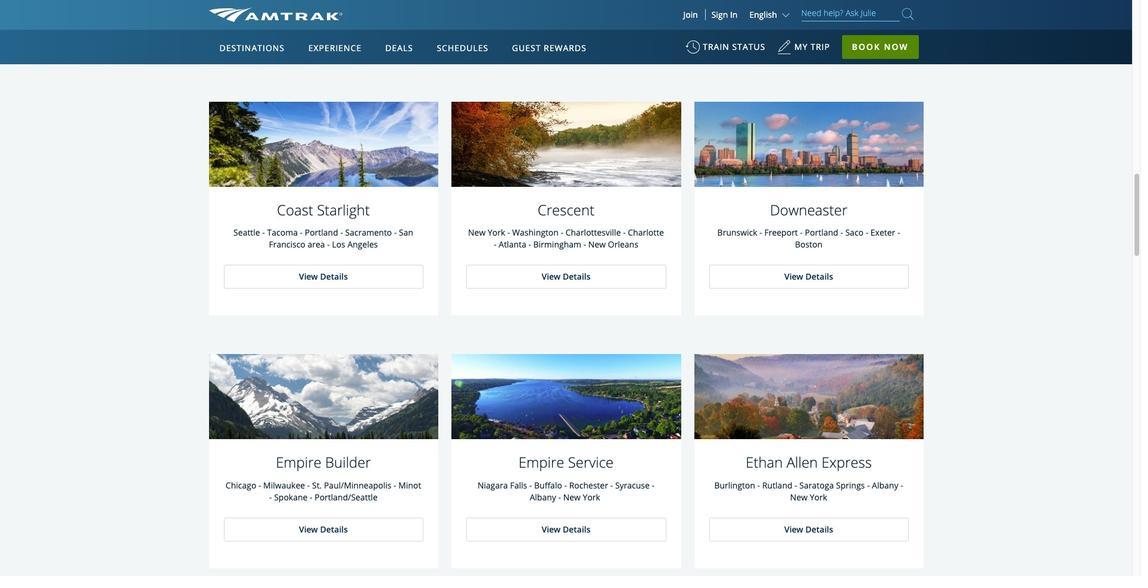 Task type: describe. For each thing, give the bounding box(es) containing it.
angeles
[[348, 239, 378, 250]]

view details for crescent
[[542, 271, 591, 282]]

sacramento
[[345, 227, 392, 238]]

empire for empire builder
[[276, 453, 322, 472]]

burlington
[[714, 480, 755, 491]]

new york - washington - charlottesville - charlotte - atlanta - birmingham - new orleans
[[468, 227, 664, 250]]

schedules link
[[432, 30, 493, 64]]

details up "experience"
[[320, 18, 348, 29]]

brunswick - freeport - portland - saco - exeter - boston
[[718, 227, 900, 250]]

exeter
[[871, 227, 895, 238]]

washington
[[512, 227, 559, 238]]

tacoma
[[267, 227, 298, 238]]

area
[[308, 239, 325, 250]]

experience
[[308, 42, 362, 54]]

view details up my trip
[[784, 18, 833, 29]]

albany inside niagara falls - buffalo - rochester - syracuse - albany - new york
[[530, 492, 556, 503]]

schedules
[[437, 42, 489, 54]]

coast
[[277, 200, 313, 220]]

view details for empire service
[[542, 524, 591, 535]]

service
[[568, 453, 614, 472]]

sign
[[712, 9, 728, 20]]

york inside new york - washington - charlottesville - charlotte - atlanta - birmingham - new orleans
[[488, 227, 505, 238]]

coast starlight
[[277, 200, 370, 220]]

view details for coast starlight
[[299, 271, 348, 282]]

portland for coast starlight
[[305, 227, 338, 238]]

allen
[[787, 453, 818, 472]]

destinations button
[[215, 32, 290, 65]]

guest rewards
[[512, 42, 587, 54]]

my
[[795, 41, 808, 52]]

niagara
[[478, 480, 508, 491]]

view details up rewards at top
[[542, 18, 591, 29]]

view for ethan allen express
[[784, 524, 803, 535]]

brunswick
[[718, 227, 758, 238]]

minot
[[399, 480, 421, 491]]

view details for ethan allen express
[[784, 524, 833, 535]]

view for empire service
[[542, 524, 561, 535]]

book
[[852, 41, 881, 52]]

destinations
[[220, 42, 285, 54]]

express
[[822, 453, 872, 472]]

trip
[[811, 41, 830, 52]]

seattle
[[234, 227, 260, 238]]

my trip button
[[777, 36, 830, 65]]

saco
[[846, 227, 864, 238]]

new inside niagara falls - buffalo - rochester - syracuse - albany - new york
[[563, 492, 581, 503]]

portland for downeaster
[[805, 227, 838, 238]]

sign in
[[712, 9, 738, 20]]

search icon image
[[902, 6, 914, 22]]

downeaster
[[770, 200, 848, 220]]

details for downeaster
[[806, 271, 833, 282]]

st.
[[312, 480, 322, 491]]

my trip
[[795, 41, 830, 52]]

view details for downeaster
[[784, 271, 833, 282]]

orleans
[[608, 239, 638, 250]]

view for crescent
[[542, 271, 561, 282]]

view details link for coast starlight
[[224, 265, 423, 289]]

francisco
[[269, 239, 305, 250]]

train
[[703, 41, 730, 52]]

experience button
[[304, 32, 367, 65]]

view for empire builder
[[299, 524, 318, 535]]

train status link
[[686, 36, 766, 65]]

charlotte
[[628, 227, 664, 238]]

view details for empire builder
[[299, 524, 348, 535]]

burlington - rutland - saratoga springs - albany - new york
[[714, 480, 903, 503]]

view up guest rewards
[[542, 18, 561, 29]]

details for empire service
[[563, 524, 591, 535]]

new left washington
[[468, 227, 486, 238]]

empire builder
[[276, 453, 371, 472]]

view up 'my'
[[784, 18, 803, 29]]

falls
[[510, 480, 527, 491]]

starlight
[[317, 200, 370, 220]]

english
[[750, 9, 777, 20]]



Task type: vqa. For each thing, say whether or not it's contained in the screenshot.
'web'
no



Task type: locate. For each thing, give the bounding box(es) containing it.
buffalo
[[534, 480, 562, 491]]

banner containing join
[[0, 0, 1132, 275]]

view down area
[[299, 271, 318, 282]]

empire up milwaukee
[[276, 453, 322, 472]]

view details link down boston
[[709, 265, 909, 289]]

albany down buffalo on the left bottom
[[530, 492, 556, 503]]

view details link for empire builder
[[224, 518, 423, 542]]

view details down niagara falls - buffalo - rochester - syracuse - albany - new york
[[542, 524, 591, 535]]

empire up buffalo on the left bottom
[[519, 453, 564, 472]]

view details link up rewards at top
[[466, 12, 666, 36]]

empire
[[276, 453, 322, 472], [519, 453, 564, 472]]

details up rewards at top
[[563, 18, 591, 29]]

guest rewards button
[[507, 32, 591, 65]]

view details down area
[[299, 271, 348, 282]]

portland inside the brunswick - freeport - portland - saco - exeter - boston
[[805, 227, 838, 238]]

crescent
[[538, 200, 595, 220]]

view details link up my trip
[[709, 12, 909, 36]]

details
[[320, 18, 348, 29], [563, 18, 591, 29], [806, 18, 833, 29], [320, 271, 348, 282], [563, 271, 591, 282], [806, 271, 833, 282], [320, 524, 348, 535], [563, 524, 591, 535], [806, 524, 833, 535]]

english button
[[750, 9, 793, 20]]

york inside burlington - rutland - saratoga springs - albany - new york
[[810, 492, 827, 503]]

2 empire from the left
[[519, 453, 564, 472]]

boston
[[795, 239, 823, 250]]

0 horizontal spatial albany
[[530, 492, 556, 503]]

view details down boston
[[784, 271, 833, 282]]

1 horizontal spatial empire
[[519, 453, 564, 472]]

regions map image
[[253, 99, 539, 266]]

seattle - tacoma - portland - sacramento - san francisco area - los angeles
[[234, 227, 413, 250]]

view details down burlington - rutland - saratoga springs - albany - new york
[[784, 524, 833, 535]]

view down burlington - rutland - saratoga springs - albany - new york
[[784, 524, 803, 535]]

ethan allen express
[[746, 453, 872, 472]]

york up atlanta
[[488, 227, 505, 238]]

portland/seattle
[[315, 492, 378, 503]]

1 portland from the left
[[305, 227, 338, 238]]

1 empire from the left
[[276, 453, 322, 472]]

details down "los"
[[320, 271, 348, 282]]

details for ethan allen express
[[806, 524, 833, 535]]

view details link down area
[[224, 265, 423, 289]]

spokane
[[274, 492, 308, 503]]

albany right springs
[[872, 480, 899, 491]]

rewards
[[544, 42, 587, 54]]

charlottesville
[[566, 227, 621, 238]]

syracuse
[[615, 480, 650, 491]]

new down rochester
[[563, 492, 581, 503]]

freeport
[[765, 227, 798, 238]]

paul/minneapolis
[[324, 480, 391, 491]]

chicago
[[226, 480, 256, 491]]

book now
[[852, 41, 909, 52]]

details down burlington - rutland - saratoga springs - albany - new york
[[806, 524, 833, 535]]

details down portland/seattle
[[320, 524, 348, 535]]

rutland
[[762, 480, 793, 491]]

train status
[[703, 41, 766, 52]]

new down charlottesville at top
[[588, 239, 606, 250]]

details up trip at right
[[806, 18, 833, 29]]

0 vertical spatial albany
[[872, 480, 899, 491]]

view down spokane
[[299, 524, 318, 535]]

0 horizontal spatial york
[[488, 227, 505, 238]]

details for empire builder
[[320, 524, 348, 535]]

view details link down niagara falls - buffalo - rochester - syracuse - albany - new york
[[466, 518, 666, 542]]

portland up boston
[[805, 227, 838, 238]]

2 portland from the left
[[805, 227, 838, 238]]

-
[[262, 227, 265, 238], [300, 227, 303, 238], [340, 227, 343, 238], [394, 227, 397, 238], [507, 227, 510, 238], [561, 227, 564, 238], [623, 227, 626, 238], [760, 227, 762, 238], [800, 227, 803, 238], [841, 227, 843, 238], [866, 227, 869, 238], [898, 227, 900, 238], [327, 239, 330, 250], [494, 239, 497, 250], [529, 239, 531, 250], [584, 239, 586, 250], [259, 480, 261, 491], [307, 480, 310, 491], [394, 480, 396, 491], [529, 480, 532, 491], [564, 480, 567, 491], [610, 480, 613, 491], [652, 480, 655, 491], [758, 480, 760, 491], [795, 480, 797, 491], [867, 480, 870, 491], [901, 480, 903, 491], [269, 492, 272, 503], [310, 492, 312, 503], [558, 492, 561, 503]]

new inside burlington - rutland - saratoga springs - albany - new york
[[790, 492, 808, 503]]

portland inside seattle - tacoma - portland - sacramento - san francisco area - los angeles
[[305, 227, 338, 238]]

view details link for downeaster
[[709, 265, 909, 289]]

1 horizontal spatial portland
[[805, 227, 838, 238]]

view
[[299, 18, 318, 29], [542, 18, 561, 29], [784, 18, 803, 29], [299, 271, 318, 282], [542, 271, 561, 282], [784, 271, 803, 282], [299, 524, 318, 535], [542, 524, 561, 535], [784, 524, 803, 535]]

view details link for crescent
[[466, 265, 666, 289]]

details down birmingham
[[563, 271, 591, 282]]

view details link down burlington - rutland - saratoga springs - albany - new york
[[709, 518, 909, 542]]

1 horizontal spatial york
[[583, 492, 600, 503]]

view details link up "experience"
[[224, 12, 423, 36]]

details for crescent
[[563, 271, 591, 282]]

guest
[[512, 42, 541, 54]]

view details link for empire service
[[466, 518, 666, 542]]

sign in button
[[712, 9, 738, 20]]

saratoga
[[800, 480, 834, 491]]

empire service
[[519, 453, 614, 472]]

atlanta
[[499, 239, 526, 250]]

book now button
[[842, 35, 919, 59]]

view details
[[299, 18, 348, 29], [542, 18, 591, 29], [784, 18, 833, 29], [299, 271, 348, 282], [542, 271, 591, 282], [784, 271, 833, 282], [299, 524, 348, 535], [542, 524, 591, 535], [784, 524, 833, 535]]

view down birmingham
[[542, 271, 561, 282]]

view down niagara falls - buffalo - rochester - syracuse - albany - new york
[[542, 524, 561, 535]]

1 horizontal spatial albany
[[872, 480, 899, 491]]

banner
[[0, 0, 1132, 275]]

view for coast starlight
[[299, 271, 318, 282]]

deals button
[[381, 32, 418, 65]]

portland
[[305, 227, 338, 238], [805, 227, 838, 238]]

0 horizontal spatial portland
[[305, 227, 338, 238]]

springs
[[836, 480, 865, 491]]

view details down chicago - milwaukee - st. paul/minneapolis - minot - spokane - portland/seattle
[[299, 524, 348, 535]]

portland up area
[[305, 227, 338, 238]]

niagara falls - buffalo - rochester - syracuse - albany - new york
[[478, 480, 655, 503]]

empire for empire service
[[519, 453, 564, 472]]

rochester
[[569, 480, 608, 491]]

view for downeaster
[[784, 271, 803, 282]]

new down saratoga on the bottom right
[[790, 492, 808, 503]]

view details up "experience"
[[299, 18, 348, 29]]

amtrak image
[[209, 8, 342, 22]]

0 horizontal spatial empire
[[276, 453, 322, 472]]

view details link for ethan allen express
[[709, 518, 909, 542]]

york down saratoga on the bottom right
[[810, 492, 827, 503]]

status
[[732, 41, 766, 52]]

view down boston
[[784, 271, 803, 282]]

york inside niagara falls - buffalo - rochester - syracuse - albany - new york
[[583, 492, 600, 503]]

albany inside burlington - rutland - saratoga springs - albany - new york
[[872, 480, 899, 491]]

new
[[468, 227, 486, 238], [588, 239, 606, 250], [563, 492, 581, 503], [790, 492, 808, 503]]

details for coast starlight
[[320, 271, 348, 282]]

deals
[[385, 42, 413, 54]]

Please enter your search item search field
[[801, 6, 900, 21]]

ethan
[[746, 453, 783, 472]]

albany
[[872, 480, 899, 491], [530, 492, 556, 503]]

join button
[[676, 9, 706, 20]]

view details link
[[224, 12, 423, 36], [466, 12, 666, 36], [709, 12, 909, 36], [224, 265, 423, 289], [466, 265, 666, 289], [709, 265, 909, 289], [224, 518, 423, 542], [466, 518, 666, 542], [709, 518, 909, 542]]

view details down birmingham
[[542, 271, 591, 282]]

york down rochester
[[583, 492, 600, 503]]

2 horizontal spatial york
[[810, 492, 827, 503]]

san
[[399, 227, 413, 238]]

builder
[[325, 453, 371, 472]]

join
[[684, 9, 698, 20]]

1 vertical spatial albany
[[530, 492, 556, 503]]

in
[[730, 9, 738, 20]]

milwaukee
[[263, 480, 305, 491]]

view details link down chicago - milwaukee - st. paul/minneapolis - minot - spokane - portland/seattle
[[224, 518, 423, 542]]

details down boston
[[806, 271, 833, 282]]

york
[[488, 227, 505, 238], [583, 492, 600, 503], [810, 492, 827, 503]]

birmingham
[[533, 239, 581, 250]]

view up "experience"
[[299, 18, 318, 29]]

application
[[253, 99, 539, 266]]

view details link down birmingham
[[466, 265, 666, 289]]

now
[[884, 41, 909, 52]]

los
[[332, 239, 345, 250]]

chicago - milwaukee - st. paul/minneapolis - minot - spokane - portland/seattle
[[226, 480, 421, 503]]

details down niagara falls - buffalo - rochester - syracuse - albany - new york
[[563, 524, 591, 535]]



